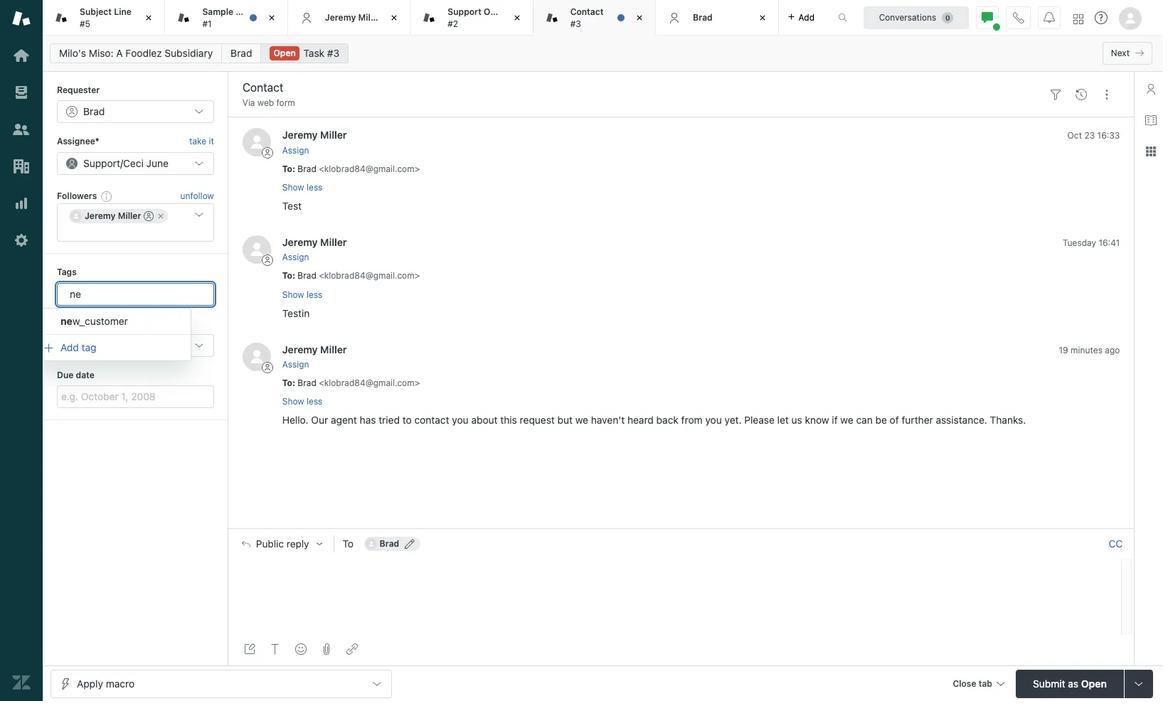 Task type: locate. For each thing, give the bounding box(es) containing it.
jeremy miller assign
[[282, 129, 347, 156], [282, 236, 347, 263], [282, 344, 347, 370]]

2 assign from the top
[[282, 252, 309, 263]]

ne
[[61, 315, 73, 328]]

19 minutes ago text field
[[1060, 345, 1121, 356]]

admin image
[[12, 231, 31, 250]]

jeremy up "task #3"
[[325, 12, 356, 23]]

show less button for test
[[282, 182, 323, 194]]

show for test
[[282, 182, 304, 193]]

2 vertical spatial show less button
[[282, 396, 323, 409]]

3 close image from the left
[[510, 11, 524, 25]]

2 less from the top
[[307, 289, 323, 300]]

1 horizontal spatial jeremy miller
[[325, 12, 382, 23]]

tags
[[57, 267, 77, 278]]

assign button down testin
[[282, 359, 309, 372]]

macro
[[106, 678, 135, 690]]

task
[[304, 47, 325, 59], [66, 340, 87, 352]]

1 less from the top
[[307, 182, 323, 193]]

contact #3
[[571, 6, 604, 29]]

followers
[[57, 191, 97, 201]]

show less button up 'hello.'
[[282, 396, 323, 409]]

close image right line
[[142, 11, 156, 25]]

task inside task popup button
[[66, 340, 87, 352]]

2 vertical spatial jeremy miller assign
[[282, 344, 347, 370]]

show less up testin
[[282, 289, 323, 300]]

assign button for test
[[282, 144, 309, 157]]

jeremy miller link down test
[[282, 236, 347, 248]]

: up testin
[[293, 271, 296, 281]]

1 you from the left
[[452, 414, 469, 427]]

milo's miso: a foodlez subsidiary link
[[50, 43, 222, 63]]

tab containing contact
[[534, 0, 656, 36]]

show
[[282, 182, 304, 193], [282, 289, 304, 300], [282, 397, 304, 407]]

0 horizontal spatial you
[[452, 414, 469, 427]]

jeremy miller assign down testin
[[282, 344, 347, 370]]

2 vertical spatial less
[[307, 397, 323, 407]]

: up 'hello.'
[[293, 378, 296, 389]]

#3 down "contact"
[[571, 18, 581, 29]]

info on adding followers image
[[101, 191, 113, 202]]

#3 down jeremy miller tab
[[327, 47, 340, 59]]

miller
[[358, 12, 382, 23], [320, 129, 347, 141], [118, 211, 141, 222], [320, 236, 347, 248], [320, 344, 347, 356]]

close image
[[142, 11, 156, 25], [633, 11, 647, 25], [756, 11, 770, 25]]

2 jeremy miller link from the top
[[282, 236, 347, 248]]

format text image
[[270, 644, 281, 656]]

3 show less from the top
[[282, 397, 323, 407]]

close image left add dropdown button
[[756, 11, 770, 25]]

0 vertical spatial support
[[448, 6, 482, 17]]

2 horizontal spatial close image
[[756, 11, 770, 25]]

2 vertical spatial :
[[293, 378, 296, 389]]

apply
[[77, 678, 103, 690]]

3 show from the top
[[282, 397, 304, 407]]

1 show less button from the top
[[282, 182, 323, 194]]

2 vertical spatial assign button
[[282, 359, 309, 372]]

agent
[[331, 414, 357, 427]]

assign button
[[282, 144, 309, 157], [282, 252, 309, 264], [282, 359, 309, 372]]

3 show less button from the top
[[282, 396, 323, 409]]

assignee* element
[[57, 152, 214, 175]]

open left "task #3"
[[274, 48, 296, 58]]

close image right #2
[[510, 11, 524, 25]]

to for test
[[282, 164, 293, 174]]

2 avatar image from the top
[[243, 236, 271, 264]]

main element
[[0, 0, 43, 702]]

task inside secondary element
[[304, 47, 325, 59]]

know
[[806, 414, 830, 427]]

klobrad84@gmail.com image
[[366, 539, 377, 550]]

1 vertical spatial <klobrad84@gmail.com>
[[319, 271, 420, 281]]

0 horizontal spatial open
[[274, 48, 296, 58]]

1 horizontal spatial #3
[[571, 18, 581, 29]]

0 vertical spatial jeremy miller
[[325, 12, 382, 23]]

show less button up test
[[282, 182, 323, 194]]

assign for hello. our agent has tried to contact you about this request but we haven't heard back from you yet. please let us know if we can be of further assistance. thanks.
[[282, 359, 309, 370]]

customer context image
[[1146, 83, 1158, 95]]

if
[[832, 414, 838, 427]]

1 vertical spatial show less button
[[282, 289, 323, 302]]

button displays agent's chat status as online. image
[[982, 12, 994, 23]]

3 assign button from the top
[[282, 359, 309, 372]]

via web form
[[243, 98, 295, 108]]

assistance.
[[936, 414, 988, 427]]

2 to : brad <klobrad84@gmail.com> from the top
[[282, 271, 420, 281]]

1 tab from the left
[[43, 0, 165, 36]]

:
[[293, 164, 296, 174], [293, 271, 296, 281], [293, 378, 296, 389]]

#1 tab
[[165, 0, 288, 36]]

3 close image from the left
[[756, 11, 770, 25]]

jeremy for hello. our agent has tried to contact you about this request but we haven't heard back from you yet. please let us know if we can be of further assistance. thanks.
[[282, 344, 318, 356]]

support inside support outreach #2
[[448, 6, 482, 17]]

to up testin
[[282, 271, 293, 281]]

to : brad <klobrad84@gmail.com> for testin
[[282, 271, 420, 281]]

assign button down test
[[282, 252, 309, 264]]

0 vertical spatial show less
[[282, 182, 323, 193]]

open
[[274, 48, 296, 58], [1082, 678, 1108, 690]]

task down 'type'
[[66, 340, 87, 352]]

2 horizontal spatial close image
[[510, 11, 524, 25]]

1 close image from the left
[[142, 11, 156, 25]]

1 vertical spatial show less
[[282, 289, 323, 300]]

assign down test
[[282, 252, 309, 263]]

2 show from the top
[[282, 289, 304, 300]]

you left about
[[452, 414, 469, 427]]

0 vertical spatial assign button
[[282, 144, 309, 157]]

less for test
[[307, 182, 323, 193]]

0 vertical spatial less
[[307, 182, 323, 193]]

show up 'hello.'
[[282, 397, 304, 407]]

0 horizontal spatial task
[[66, 340, 87, 352]]

next
[[1112, 48, 1130, 58]]

1 vertical spatial avatar image
[[243, 236, 271, 264]]

to up test
[[282, 164, 293, 174]]

close image inside jeremy miller tab
[[387, 11, 402, 25]]

brad tab
[[656, 0, 779, 36]]

assign down testin
[[282, 359, 309, 370]]

show less button up testin
[[282, 289, 323, 302]]

edit user image
[[405, 540, 415, 550]]

1 vertical spatial task
[[66, 340, 87, 352]]

2 show less from the top
[[282, 289, 323, 300]]

2 close image from the left
[[387, 11, 402, 25]]

show less for hello. our agent has tried to contact you about this request but we haven't heard back from you yet. please let us know if we can be of further assistance. thanks.
[[282, 397, 323, 407]]

jeremy miller assign down "form"
[[282, 129, 347, 156]]

0 vertical spatial #3
[[571, 18, 581, 29]]

we
[[576, 414, 589, 427], [841, 414, 854, 427]]

notifications image
[[1044, 12, 1056, 23]]

jeremy down test
[[282, 236, 318, 248]]

close tab button
[[947, 670, 1011, 701]]

2 vertical spatial jeremy miller link
[[282, 344, 347, 356]]

to : brad <klobrad84@gmail.com> up testin
[[282, 271, 420, 281]]

jeremy miller up "task #3"
[[325, 12, 382, 23]]

close image inside brad tab
[[756, 11, 770, 25]]

show up test
[[282, 182, 304, 193]]

2 vertical spatial to : brad <klobrad84@gmail.com>
[[282, 378, 420, 389]]

show less button
[[282, 182, 323, 194], [282, 289, 323, 302], [282, 396, 323, 409]]

1 close image from the left
[[265, 11, 279, 25]]

has
[[360, 414, 376, 427]]

0 vertical spatial <klobrad84@gmail.com>
[[319, 164, 420, 174]]

0 vertical spatial jeremy miller link
[[282, 129, 347, 141]]

miller inside 'option'
[[118, 211, 141, 222]]

subsidiary
[[165, 47, 213, 59]]

close image up secondary element on the top of the page
[[633, 11, 647, 25]]

assign
[[282, 145, 309, 156], [282, 252, 309, 263], [282, 359, 309, 370]]

avatar image for testin
[[243, 236, 271, 264]]

jeremy miller link down "form"
[[282, 129, 347, 141]]

task button
[[57, 335, 128, 357]]

jeremy miller
[[325, 12, 382, 23], [85, 211, 141, 222]]

0 vertical spatial to : brad <klobrad84@gmail.com>
[[282, 164, 420, 174]]

0 horizontal spatial jeremy miller
[[85, 211, 141, 222]]

contact
[[571, 6, 604, 17]]

support left ceci
[[83, 157, 120, 169]]

take it button
[[189, 135, 214, 149]]

via
[[243, 98, 255, 108]]

jeremy inside 'option'
[[85, 211, 116, 222]]

tuesday
[[1063, 238, 1097, 248]]

1 horizontal spatial close image
[[387, 11, 402, 25]]

show less up 'hello.'
[[282, 397, 323, 407]]

0 vertical spatial assign
[[282, 145, 309, 156]]

2 <klobrad84@gmail.com> from the top
[[319, 271, 420, 281]]

3 less from the top
[[307, 397, 323, 407]]

2 show less button from the top
[[282, 289, 323, 302]]

1 horizontal spatial open
[[1082, 678, 1108, 690]]

knowledge image
[[1146, 115, 1158, 126]]

0 horizontal spatial close image
[[142, 11, 156, 25]]

jeremy miller inside tab
[[325, 12, 382, 23]]

jeremy miller for jeremy miller 'option'
[[85, 211, 141, 222]]

1 vertical spatial less
[[307, 289, 323, 300]]

19
[[1060, 345, 1069, 356]]

customers image
[[12, 120, 31, 139]]

user is an agent image
[[144, 212, 154, 222]]

0 vertical spatial avatar image
[[243, 128, 271, 157]]

0 vertical spatial show less button
[[282, 182, 323, 194]]

3 avatar image from the top
[[243, 343, 271, 371]]

close image left #2
[[387, 11, 402, 25]]

1 to : brad <klobrad84@gmail.com> from the top
[[282, 164, 420, 174]]

close
[[953, 679, 977, 689]]

test
[[282, 200, 302, 212]]

conversations
[[880, 12, 937, 22]]

get started image
[[12, 46, 31, 65]]

further
[[902, 414, 934, 427]]

to : brad <klobrad84@gmail.com> up agent
[[282, 378, 420, 389]]

to : brad <klobrad84@gmail.com> for test
[[282, 164, 420, 174]]

close image inside #1 tab
[[265, 11, 279, 25]]

we right if
[[841, 414, 854, 427]]

2 jeremy miller assign from the top
[[282, 236, 347, 263]]

Oct 23 16:33 text field
[[1068, 131, 1121, 141]]

3 assign from the top
[[282, 359, 309, 370]]

1 vertical spatial assign button
[[282, 252, 309, 264]]

2 vertical spatial assign
[[282, 359, 309, 370]]

take it
[[189, 136, 214, 147]]

1 vertical spatial #3
[[327, 47, 340, 59]]

tab
[[43, 0, 165, 36], [411, 0, 534, 36], [534, 0, 656, 36]]

1 horizontal spatial we
[[841, 414, 854, 427]]

1 vertical spatial assign
[[282, 252, 309, 263]]

heard
[[628, 414, 654, 427]]

support
[[448, 6, 482, 17], [83, 157, 120, 169]]

assign button down "form"
[[282, 144, 309, 157]]

support up #2
[[448, 6, 482, 17]]

add tag
[[61, 342, 96, 354]]

you
[[452, 414, 469, 427], [706, 414, 722, 427]]

jeremy miller link down testin
[[282, 344, 347, 356]]

1 vertical spatial :
[[293, 271, 296, 281]]

1 <klobrad84@gmail.com> from the top
[[319, 164, 420, 174]]

close image for jeremy miller tab
[[387, 11, 402, 25]]

Tags field
[[68, 287, 201, 302]]

jeremy for testin
[[282, 236, 318, 248]]

jeremy down the info on adding followers icon
[[85, 211, 116, 222]]

0 horizontal spatial #3
[[327, 47, 340, 59]]

assign for testin
[[282, 252, 309, 263]]

draft mode image
[[244, 644, 255, 656]]

jeremy miller assign for testin
[[282, 236, 347, 263]]

: for hello. our agent has tried to contact you about this request but we haven't heard back from you yet. please let us know if we can be of further assistance. thanks.
[[293, 378, 296, 389]]

1 assign from the top
[[282, 145, 309, 156]]

0 vertical spatial show
[[282, 182, 304, 193]]

jeremy miller link
[[282, 129, 347, 141], [282, 236, 347, 248], [282, 344, 347, 356]]

add tag option
[[35, 338, 191, 358]]

1 : from the top
[[293, 164, 296, 174]]

2 vertical spatial show
[[282, 397, 304, 407]]

task #3
[[304, 47, 340, 59]]

<klobrad84@gmail.com> for testin
[[319, 271, 420, 281]]

3 <klobrad84@gmail.com> from the top
[[319, 378, 420, 389]]

: up test
[[293, 164, 296, 174]]

zendesk products image
[[1074, 14, 1084, 24]]

1 assign button from the top
[[282, 144, 309, 157]]

3 tab from the left
[[534, 0, 656, 36]]

assign down "form"
[[282, 145, 309, 156]]

<klobrad84@gmail.com> for test
[[319, 164, 420, 174]]

jeremy miller assign down test
[[282, 236, 347, 263]]

2 vertical spatial <klobrad84@gmail.com>
[[319, 378, 420, 389]]

jeremy down "form"
[[282, 129, 318, 141]]

jeremy for test
[[282, 129, 318, 141]]

2 : from the top
[[293, 271, 296, 281]]

open right as
[[1082, 678, 1108, 690]]

get help image
[[1096, 11, 1108, 24]]

0 horizontal spatial support
[[83, 157, 120, 169]]

unfollow
[[180, 191, 214, 201]]

minutes
[[1071, 345, 1103, 356]]

3 : from the top
[[293, 378, 296, 389]]

you left yet.
[[706, 414, 722, 427]]

add
[[799, 12, 815, 22]]

0 vertical spatial :
[[293, 164, 296, 174]]

to
[[282, 164, 293, 174], [282, 271, 293, 281], [282, 378, 293, 389], [343, 538, 354, 550]]

#3 inside contact #3
[[571, 18, 581, 29]]

3 jeremy miller link from the top
[[282, 344, 347, 356]]

1 horizontal spatial close image
[[633, 11, 647, 25]]

zendesk image
[[12, 674, 31, 693]]

1 show less from the top
[[282, 182, 323, 193]]

organizations image
[[12, 157, 31, 176]]

ceci
[[123, 157, 144, 169]]

tag
[[82, 342, 96, 354]]

1 vertical spatial to : brad <klobrad84@gmail.com>
[[282, 271, 420, 281]]

can
[[857, 414, 873, 427]]

1 horizontal spatial task
[[304, 47, 325, 59]]

date
[[76, 370, 95, 381]]

close image right #1
[[265, 11, 279, 25]]

zendesk support image
[[12, 9, 31, 28]]

hello.
[[282, 414, 309, 427]]

close image
[[265, 11, 279, 25], [387, 11, 402, 25], [510, 11, 524, 25]]

1 show from the top
[[282, 182, 304, 193]]

1 jeremy miller link from the top
[[282, 129, 347, 141]]

3 to : brad <klobrad84@gmail.com> from the top
[[282, 378, 420, 389]]

jeremy down testin
[[282, 344, 318, 356]]

1 vertical spatial jeremy miller assign
[[282, 236, 347, 263]]

tab
[[979, 679, 993, 689]]

1 vertical spatial jeremy miller
[[85, 211, 141, 222]]

web
[[258, 98, 274, 108]]

avatar image
[[243, 128, 271, 157], [243, 236, 271, 264], [243, 343, 271, 371]]

0 vertical spatial jeremy miller assign
[[282, 129, 347, 156]]

jeremy
[[325, 12, 356, 23], [282, 129, 318, 141], [85, 211, 116, 222], [282, 236, 318, 248], [282, 344, 318, 356]]

1 vertical spatial jeremy miller link
[[282, 236, 347, 248]]

show less for testin
[[282, 289, 323, 300]]

1 avatar image from the top
[[243, 128, 271, 157]]

show up testin
[[282, 289, 304, 300]]

to : brad <klobrad84@gmail.com>
[[282, 164, 420, 174], [282, 271, 420, 281], [282, 378, 420, 389]]

0 horizontal spatial close image
[[265, 11, 279, 25]]

show less up test
[[282, 182, 323, 193]]

#3
[[571, 18, 581, 29], [327, 47, 340, 59]]

add attachment image
[[321, 644, 332, 656]]

form
[[277, 98, 295, 108]]

to up 'hello.'
[[282, 378, 293, 389]]

to : brad <klobrad84@gmail.com> up test
[[282, 164, 420, 174]]

displays possible ticket submission types image
[[1134, 679, 1145, 690]]

2 vertical spatial avatar image
[[243, 343, 271, 371]]

apps image
[[1146, 146, 1158, 157]]

<klobrad84@gmail.com>
[[319, 164, 420, 174], [319, 271, 420, 281], [319, 378, 420, 389]]

0 horizontal spatial we
[[576, 414, 589, 427]]

avatar image for test
[[243, 128, 271, 157]]

unfollow button
[[180, 190, 214, 203]]

task down jeremy miller tab
[[304, 47, 325, 59]]

2 tab from the left
[[411, 0, 534, 36]]

1 horizontal spatial support
[[448, 6, 482, 17]]

requester
[[57, 85, 100, 95]]

2 vertical spatial show less
[[282, 397, 323, 407]]

: for testin
[[293, 271, 296, 281]]

tab containing support outreach
[[411, 0, 534, 36]]

1 jeremy miller assign from the top
[[282, 129, 347, 156]]

we right but
[[576, 414, 589, 427]]

show for hello. our agent has tried to contact you about this request but we haven't heard back from you yet. please let us know if we can be of further assistance. thanks.
[[282, 397, 304, 407]]

1 horizontal spatial you
[[706, 414, 722, 427]]

support inside assignee* element
[[83, 157, 120, 169]]

to : brad <klobrad84@gmail.com> for hello. our agent has tried to contact you about this request but we haven't heard back from you yet. please let us know if we can be of further assistance. thanks.
[[282, 378, 420, 389]]

1 vertical spatial support
[[83, 157, 120, 169]]

jeremy miller inside 'option'
[[85, 211, 141, 222]]

1 vertical spatial show
[[282, 289, 304, 300]]

close image inside tab
[[510, 11, 524, 25]]

<klobrad84@gmail.com> for hello. our agent has tried to contact you about this request but we haven't heard back from you yet. please let us know if we can be of further assistance. thanks.
[[319, 378, 420, 389]]

0 vertical spatial open
[[274, 48, 296, 58]]

to for testin
[[282, 271, 293, 281]]

0 vertical spatial task
[[304, 47, 325, 59]]

2 we from the left
[[841, 414, 854, 427]]

2 assign button from the top
[[282, 252, 309, 264]]

#3 inside secondary element
[[327, 47, 340, 59]]

add button
[[779, 0, 824, 35]]

jeremy miller for jeremy miller tab
[[325, 12, 382, 23]]

3 jeremy miller assign from the top
[[282, 344, 347, 370]]

jeremy miller down the info on adding followers icon
[[85, 211, 141, 222]]



Task type: describe. For each thing, give the bounding box(es) containing it.
tried
[[379, 414, 400, 427]]

it
[[209, 136, 214, 147]]

oct
[[1068, 131, 1083, 141]]

as
[[1069, 678, 1079, 690]]

remove image
[[157, 212, 165, 221]]

jeremy miller link for test
[[282, 129, 347, 141]]

#1
[[202, 18, 212, 29]]

jeremy miller tab
[[288, 0, 411, 36]]

type
[[57, 319, 78, 329]]

cc
[[1109, 538, 1123, 550]]

please
[[745, 414, 775, 427]]

request
[[520, 414, 555, 427]]

be
[[876, 414, 888, 427]]

2 close image from the left
[[633, 11, 647, 25]]

but
[[558, 414, 573, 427]]

assign for test
[[282, 145, 309, 156]]

haven't
[[591, 414, 625, 427]]

filter image
[[1051, 89, 1062, 100]]

reply
[[287, 539, 309, 550]]

close image for brad tab
[[756, 11, 770, 25]]

miller for testin
[[320, 236, 347, 248]]

Due date field
[[57, 386, 214, 409]]

Subject field
[[240, 79, 1041, 96]]

tab containing subject line
[[43, 0, 165, 36]]

support for #2
[[448, 6, 482, 17]]

requester element
[[57, 101, 214, 123]]

ticket actions image
[[1102, 89, 1114, 100]]

public reply
[[256, 539, 309, 550]]

oct 23 16:33
[[1068, 131, 1121, 141]]

due
[[57, 370, 74, 381]]

miso:
[[89, 47, 114, 59]]

apply macro
[[77, 678, 135, 690]]

task for task #3
[[304, 47, 325, 59]]

subject line #5
[[80, 6, 132, 29]]

support / ceci june
[[83, 157, 169, 169]]

insert emojis image
[[295, 644, 307, 656]]

ne w_customer
[[61, 315, 128, 328]]

cc button
[[1109, 538, 1124, 551]]

support outreach #2
[[448, 6, 523, 29]]

: for test
[[293, 164, 296, 174]]

followers element
[[57, 204, 214, 242]]

foodlez
[[126, 47, 162, 59]]

tuesday 16:41
[[1063, 238, 1121, 248]]

show less button for hello. our agent has tried to contact you about this request but we haven't heard back from you yet. please let us know if we can be of further assistance. thanks.
[[282, 396, 323, 409]]

views image
[[12, 83, 31, 102]]

brad inside tab
[[693, 12, 713, 23]]

conversations button
[[864, 6, 970, 29]]

jeremy miller link for hello. our agent has tried to contact you about this request but we haven't heard back from you yet. please let us know if we can be of further assistance. thanks.
[[282, 344, 347, 356]]

millerjeremy500@gmail.com image
[[70, 211, 82, 222]]

open inside secondary element
[[274, 48, 296, 58]]

brad link
[[222, 43, 262, 63]]

jeremy miller assign for hello. our agent has tried to contact you about this request but we haven't heard back from you yet. please let us know if we can be of further assistance. thanks.
[[282, 344, 347, 370]]

jeremy miller option
[[69, 209, 168, 224]]

june
[[146, 157, 169, 169]]

hide composer image
[[676, 523, 687, 535]]

23
[[1085, 131, 1096, 141]]

avatar image for hello. our agent has tried to contact you about this request but we haven't heard back from you yet. please let us know if we can be of further assistance. thanks.
[[243, 343, 271, 371]]

jeremy inside tab
[[325, 12, 356, 23]]

public
[[256, 539, 284, 550]]

miller for test
[[320, 129, 347, 141]]

assignee*
[[57, 136, 99, 147]]

this
[[501, 414, 517, 427]]

#3 for task #3
[[327, 47, 340, 59]]

secondary element
[[43, 39, 1164, 68]]

due date
[[57, 370, 95, 381]]

jeremy miller link for testin
[[282, 236, 347, 248]]

/
[[120, 157, 123, 169]]

reporting image
[[12, 194, 31, 213]]

us
[[792, 414, 803, 427]]

our
[[311, 414, 328, 427]]

brad inside requester element
[[83, 106, 105, 118]]

close tab
[[953, 679, 993, 689]]

brad inside secondary element
[[231, 47, 252, 59]]

add link (cmd k) image
[[347, 644, 358, 656]]

from
[[682, 414, 703, 427]]

conversationlabel log
[[228, 117, 1135, 529]]

show for testin
[[282, 289, 304, 300]]

of
[[890, 414, 900, 427]]

2 you from the left
[[706, 414, 722, 427]]

less for hello. our agent has tried to contact you about this request but we haven't heard back from you yet. please let us know if we can be of further assistance. thanks.
[[307, 397, 323, 407]]

ago
[[1106, 345, 1121, 356]]

16:41
[[1099, 238, 1121, 248]]

support for ceci
[[83, 157, 120, 169]]

1 we from the left
[[576, 414, 589, 427]]

contact
[[415, 414, 450, 427]]

miller inside tab
[[358, 12, 382, 23]]

let
[[778, 414, 789, 427]]

miller for hello. our agent has tried to contact you about this request but we haven't heard back from you yet. please let us know if we can be of further assistance. thanks.
[[320, 344, 347, 356]]

close image for tab containing support outreach
[[510, 11, 524, 25]]

thanks.
[[991, 414, 1027, 427]]

next button
[[1103, 42, 1153, 65]]

task for task
[[66, 340, 87, 352]]

submit as open
[[1034, 678, 1108, 690]]

w_customer
[[73, 315, 128, 328]]

assign button for hello. our agent has tried to contact you about this request but we haven't heard back from you yet. please let us know if we can be of further assistance. thanks.
[[282, 359, 309, 372]]

public reply button
[[229, 530, 334, 560]]

outreach
[[484, 6, 523, 17]]

priority
[[143, 319, 174, 329]]

tags list box
[[34, 308, 191, 362]]

1 vertical spatial open
[[1082, 678, 1108, 690]]

show less button for testin
[[282, 289, 323, 302]]

#5
[[80, 18, 90, 29]]

back
[[657, 414, 679, 427]]

submit
[[1034, 678, 1066, 690]]

jeremy miller assign for test
[[282, 129, 347, 156]]

a
[[116, 47, 123, 59]]

Tuesday 16:41 text field
[[1063, 238, 1121, 248]]

less for testin
[[307, 289, 323, 300]]

#2
[[448, 18, 458, 29]]

hello. our agent has tried to contact you about this request but we haven't heard back from you yet. please let us know if we can be of further assistance. thanks.
[[282, 414, 1027, 427]]

subject
[[80, 6, 112, 17]]

show less for test
[[282, 182, 323, 193]]

close image for tab containing subject line
[[142, 11, 156, 25]]

tabs tab list
[[43, 0, 824, 36]]

about
[[472, 414, 498, 427]]

yet.
[[725, 414, 742, 427]]

to
[[403, 414, 412, 427]]

take
[[189, 136, 207, 147]]

#3 for contact #3
[[571, 18, 581, 29]]

milo's miso: a foodlez subsidiary
[[59, 47, 213, 59]]

16:33
[[1098, 131, 1121, 141]]

milo's
[[59, 47, 86, 59]]

testin
[[282, 307, 310, 319]]

to for hello. our agent has tried to contact you about this request but we haven't heard back from you yet. please let us know if we can be of further assistance. thanks.
[[282, 378, 293, 389]]

to left klobrad84@gmail.com icon
[[343, 538, 354, 550]]

events image
[[1077, 89, 1088, 100]]

assign button for testin
[[282, 252, 309, 264]]



Task type: vqa. For each thing, say whether or not it's contained in the screenshot.
Sample
no



